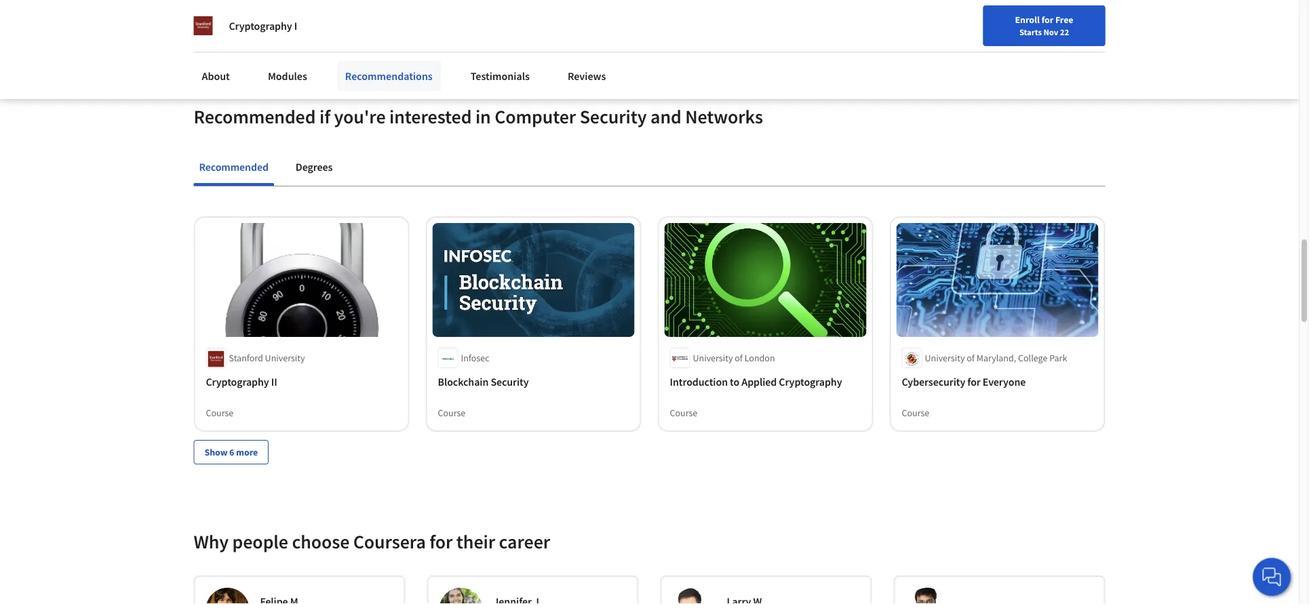 Task type: describe. For each thing, give the bounding box(es) containing it.
cryptography right applied
[[779, 375, 843, 389]]

recommendations
[[345, 69, 433, 83]]

recommendations link
[[337, 61, 441, 91]]

in
[[476, 105, 491, 129]]

cryptography ii
[[206, 375, 277, 389]]

career
[[499, 530, 550, 554]]

0 horizontal spatial for
[[430, 530, 453, 554]]

why
[[194, 530, 229, 554]]

for for everyone
[[968, 375, 981, 389]]

cryptography ii link
[[206, 374, 397, 390]]

course for cybersecurity for everyone
[[902, 407, 930, 419]]

recommendation tabs tab list
[[194, 151, 1106, 186]]

people
[[233, 530, 288, 554]]

their
[[457, 530, 496, 554]]

more
[[236, 446, 258, 459]]

0 vertical spatial security
[[580, 105, 647, 129]]

for for free
[[1042, 14, 1054, 26]]

recommended if you're interested in computer security and networks
[[194, 105, 764, 129]]

university for introduction to applied cryptography
[[693, 352, 733, 364]]

introduction to applied cryptography link
[[670, 374, 862, 390]]

security inside collection 'element'
[[491, 375, 529, 389]]

maryland,
[[977, 352, 1017, 364]]

university of maryland, college park
[[925, 352, 1068, 364]]

22
[[1061, 26, 1070, 37]]

blockchain
[[438, 375, 489, 389]]

nov
[[1044, 26, 1059, 37]]

chat with us image
[[1262, 567, 1283, 588]]

applied
[[742, 375, 777, 389]]

cryptography for cryptography ii
[[206, 375, 269, 389]]

collection element
[[186, 187, 1114, 487]]

choose
[[292, 530, 350, 554]]

interested
[[390, 105, 472, 129]]

why people choose coursera for their career
[[194, 530, 550, 554]]

1 university from the left
[[265, 352, 305, 364]]

career
[[982, 16, 1008, 28]]

new
[[962, 16, 980, 28]]

stanford university image
[[194, 16, 213, 35]]

modules
[[268, 69, 307, 83]]

cryptography for cryptography i
[[229, 19, 292, 33]]

enroll for free starts nov 22
[[1016, 14, 1074, 37]]

english
[[1039, 15, 1072, 29]]

find your new career link
[[916, 14, 1015, 31]]

english button
[[1015, 0, 1097, 44]]

stanford university
[[229, 352, 305, 364]]

i
[[294, 19, 297, 33]]

to
[[730, 375, 740, 389]]

your
[[942, 16, 960, 28]]

blockchain security
[[438, 375, 529, 389]]

find
[[923, 16, 941, 28]]

free
[[1056, 14, 1074, 26]]

show 6 more
[[205, 446, 258, 459]]

of for to
[[735, 352, 743, 364]]

london
[[745, 352, 776, 364]]

about
[[202, 69, 230, 83]]



Task type: vqa. For each thing, say whether or not it's contained in the screenshot.


Task type: locate. For each thing, give the bounding box(es) containing it.
recommended for recommended
[[199, 160, 269, 174]]

1 horizontal spatial security
[[580, 105, 647, 129]]

university up ii
[[265, 352, 305, 364]]

university up the cybersecurity
[[925, 352, 965, 364]]

about link
[[194, 61, 238, 91]]

introduction to applied cryptography
[[670, 375, 843, 389]]

course for cryptography ii
[[206, 407, 234, 419]]

2 of from the left
[[967, 352, 975, 364]]

course down cryptography ii
[[206, 407, 234, 419]]

coursera
[[353, 530, 426, 554]]

0 vertical spatial for
[[1042, 14, 1054, 26]]

for inside enroll for free starts nov 22
[[1042, 14, 1054, 26]]

cybersecurity for everyone link
[[902, 374, 1094, 390]]

2 horizontal spatial for
[[1042, 14, 1054, 26]]

course down the cybersecurity
[[902, 407, 930, 419]]

everyone
[[983, 375, 1026, 389]]

testimonials
[[471, 69, 530, 83]]

starts
[[1020, 26, 1042, 37]]

cryptography i
[[229, 19, 297, 33]]

university for cybersecurity for everyone
[[925, 352, 965, 364]]

for up nov
[[1042, 14, 1054, 26]]

recommended button
[[194, 151, 274, 183]]

cryptography inside "link"
[[206, 375, 269, 389]]

1 vertical spatial security
[[491, 375, 529, 389]]

cryptography
[[229, 19, 292, 33], [206, 375, 269, 389], [779, 375, 843, 389]]

university up 'introduction'
[[693, 352, 733, 364]]

park
[[1050, 352, 1068, 364]]

2 horizontal spatial university
[[925, 352, 965, 364]]

reviews
[[568, 69, 606, 83]]

course
[[206, 407, 234, 419], [438, 407, 466, 419], [670, 407, 698, 419], [902, 407, 930, 419]]

1 vertical spatial for
[[968, 375, 981, 389]]

recommended
[[194, 105, 316, 129], [199, 160, 269, 174]]

4 course from the left
[[902, 407, 930, 419]]

enroll
[[1016, 14, 1040, 26]]

and
[[651, 105, 682, 129]]

cryptography down stanford
[[206, 375, 269, 389]]

for inside collection 'element'
[[968, 375, 981, 389]]

university of london
[[693, 352, 776, 364]]

1 horizontal spatial for
[[968, 375, 981, 389]]

0 horizontal spatial of
[[735, 352, 743, 364]]

for left their
[[430, 530, 453, 554]]

find your new career
[[923, 16, 1008, 28]]

2 vertical spatial for
[[430, 530, 453, 554]]

cybersecurity
[[902, 375, 966, 389]]

None search field
[[193, 8, 519, 36]]

show
[[205, 446, 228, 459]]

recommended inside button
[[199, 160, 269, 174]]

1 horizontal spatial university
[[693, 352, 733, 364]]

college
[[1019, 352, 1048, 364]]

of up cybersecurity for everyone
[[967, 352, 975, 364]]

reviews link
[[560, 61, 615, 91]]

blockchain security link
[[438, 374, 630, 390]]

if
[[320, 105, 330, 129]]

recommended for recommended if you're interested in computer security and networks
[[194, 105, 316, 129]]

university
[[265, 352, 305, 364], [693, 352, 733, 364], [925, 352, 965, 364]]

cybersecurity for everyone
[[902, 375, 1026, 389]]

security
[[580, 105, 647, 129], [491, 375, 529, 389]]

computer
[[495, 105, 576, 129]]

0 horizontal spatial university
[[265, 352, 305, 364]]

degrees
[[296, 160, 333, 174]]

infosec
[[461, 352, 490, 364]]

show 6 more button
[[194, 440, 269, 465]]

of for for
[[967, 352, 975, 364]]

of left london
[[735, 352, 743, 364]]

1 course from the left
[[206, 407, 234, 419]]

degrees button
[[290, 151, 338, 183]]

2 university from the left
[[693, 352, 733, 364]]

3 university from the left
[[925, 352, 965, 364]]

for
[[1042, 14, 1054, 26], [968, 375, 981, 389], [430, 530, 453, 554]]

course down blockchain
[[438, 407, 466, 419]]

0 vertical spatial recommended
[[194, 105, 316, 129]]

course for introduction to applied cryptography
[[670, 407, 698, 419]]

cryptography left i
[[229, 19, 292, 33]]

of
[[735, 352, 743, 364], [967, 352, 975, 364]]

3 course from the left
[[670, 407, 698, 419]]

security down reviews
[[580, 105, 647, 129]]

modules link
[[260, 61, 316, 91]]

course down 'introduction'
[[670, 407, 698, 419]]

ii
[[271, 375, 277, 389]]

networks
[[686, 105, 764, 129]]

6
[[229, 446, 234, 459]]

1 vertical spatial recommended
[[199, 160, 269, 174]]

course for blockchain security
[[438, 407, 466, 419]]

1 horizontal spatial of
[[967, 352, 975, 364]]

0 horizontal spatial security
[[491, 375, 529, 389]]

introduction
[[670, 375, 728, 389]]

1 of from the left
[[735, 352, 743, 364]]

stanford
[[229, 352, 263, 364]]

show notifications image
[[1116, 17, 1133, 33]]

you're
[[334, 105, 386, 129]]

security right blockchain
[[491, 375, 529, 389]]

2 course from the left
[[438, 407, 466, 419]]

for left everyone
[[968, 375, 981, 389]]

testimonials link
[[463, 61, 538, 91]]



